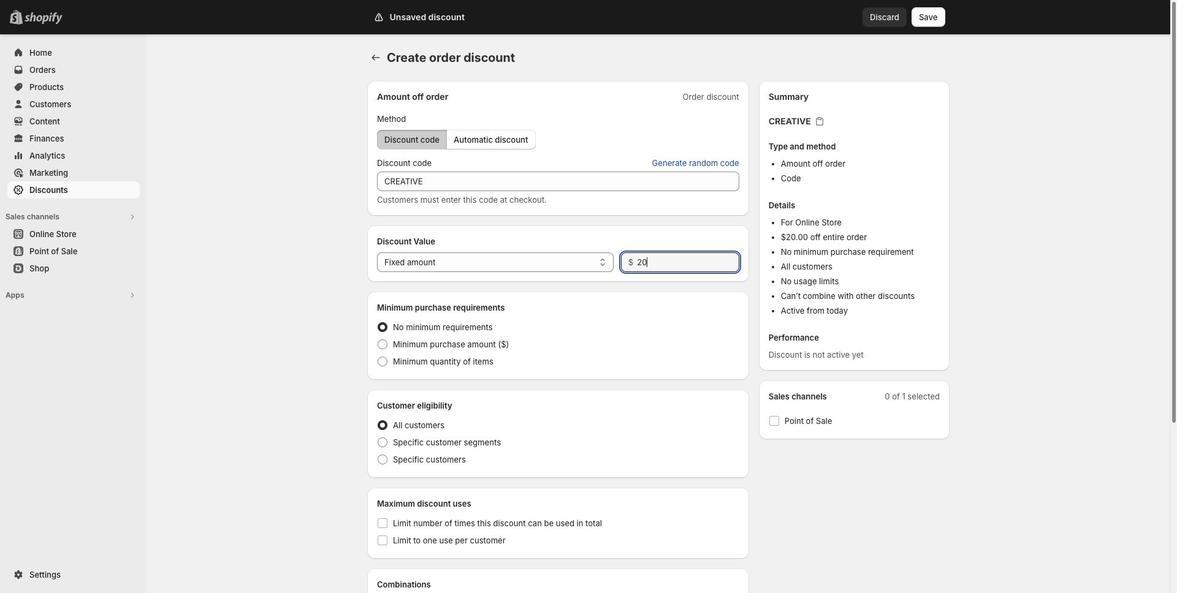 Task type: vqa. For each thing, say whether or not it's contained in the screenshot.
details
no



Task type: locate. For each thing, give the bounding box(es) containing it.
None text field
[[377, 172, 739, 191]]



Task type: describe. For each thing, give the bounding box(es) containing it.
0.00 text field
[[637, 253, 739, 272]]

shopify image
[[25, 12, 63, 25]]



